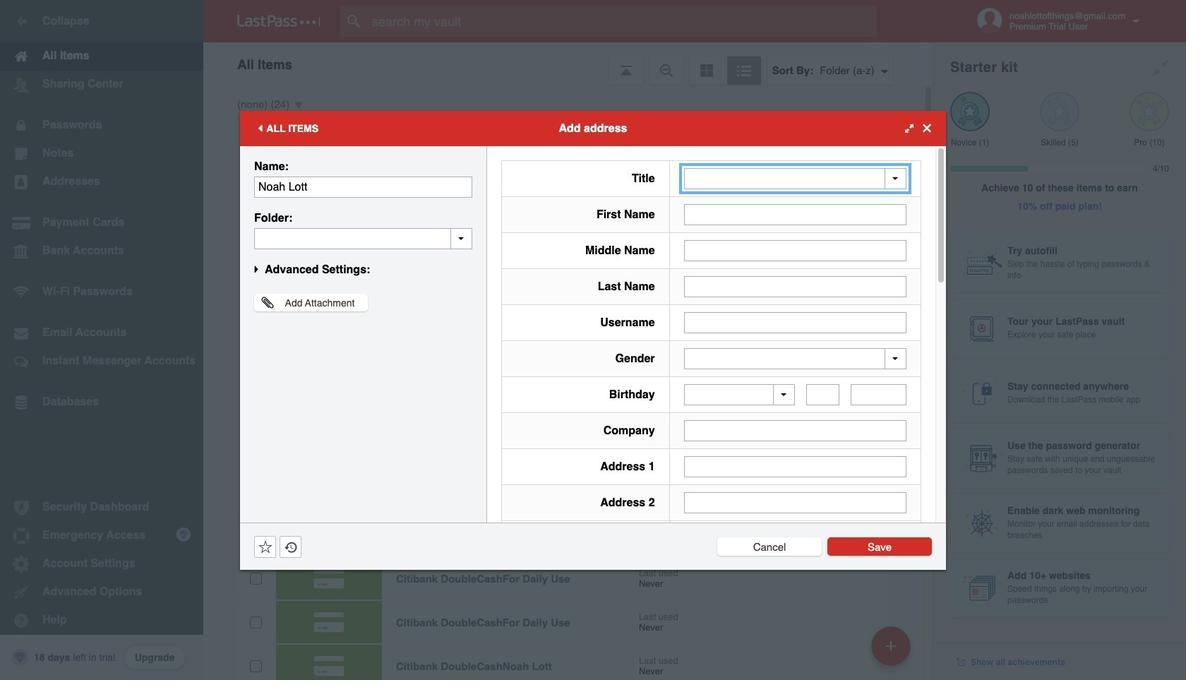 Task type: locate. For each thing, give the bounding box(es) containing it.
None text field
[[254, 176, 473, 197], [684, 312, 907, 333], [807, 384, 840, 406], [684, 420, 907, 442], [254, 176, 473, 197], [684, 312, 907, 333], [807, 384, 840, 406], [684, 420, 907, 442]]

new item image
[[887, 641, 897, 651]]

dialog
[[240, 111, 947, 680]]

new item navigation
[[867, 622, 920, 680]]

search my vault text field
[[341, 6, 905, 37]]

vault options navigation
[[203, 42, 934, 85]]

None text field
[[684, 204, 907, 225], [254, 228, 473, 249], [684, 240, 907, 261], [684, 276, 907, 297], [851, 384, 907, 406], [684, 456, 907, 478], [684, 492, 907, 514], [684, 204, 907, 225], [254, 228, 473, 249], [684, 240, 907, 261], [684, 276, 907, 297], [851, 384, 907, 406], [684, 456, 907, 478], [684, 492, 907, 514]]



Task type: vqa. For each thing, say whether or not it's contained in the screenshot.
password field
no



Task type: describe. For each thing, give the bounding box(es) containing it.
lastpass image
[[237, 15, 321, 28]]

main navigation navigation
[[0, 0, 203, 680]]

Search search field
[[341, 6, 905, 37]]



